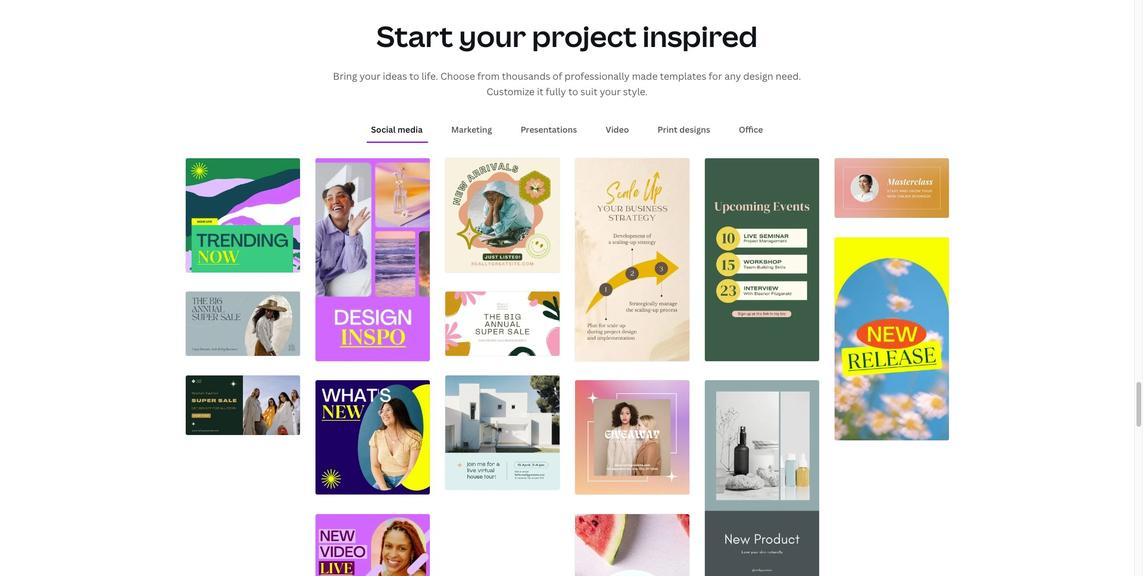 Task type: describe. For each thing, give the bounding box(es) containing it.
customize
[[487, 85, 535, 98]]

of
[[553, 70, 562, 83]]

blue elegant sale quick create twitter post image
[[185, 292, 300, 356]]

marketing button
[[447, 119, 497, 142]]

scale up business strategy instagram story image
[[575, 158, 689, 361]]

marketing
[[451, 124, 492, 135]]

yellow blue red new product release instagram story image
[[835, 237, 949, 441]]

white, yellow and pink organic bold abstract shapes facebook post image
[[445, 292, 559, 356]]

from
[[477, 70, 500, 83]]

social media button
[[366, 119, 427, 142]]

presentations
[[521, 124, 577, 135]]

design
[[743, 70, 774, 83]]

any
[[725, 70, 741, 83]]

choose
[[441, 70, 475, 83]]

social
[[371, 124, 396, 135]]

print
[[658, 124, 678, 135]]

bring
[[333, 70, 357, 83]]

suit
[[581, 85, 598, 98]]

style.
[[623, 85, 648, 98]]

your for start
[[459, 17, 526, 55]]

2 horizontal spatial your
[[600, 85, 621, 98]]

presentations button
[[516, 119, 582, 142]]

mint house photocentric real estate broker instagram post image
[[445, 376, 559, 490]]

project
[[532, 17, 637, 55]]

professionally
[[565, 70, 630, 83]]

0 horizontal spatial to
[[409, 70, 419, 83]]

your for bring
[[360, 70, 381, 83]]

it
[[537, 85, 544, 98]]

pink yellow gradient business tweet facebook ad image
[[835, 158, 949, 218]]

pastel purple pastel orange yellow dreamy design inspo pinterest pin image
[[315, 158, 430, 361]]

pink and white watermelon summer sale promotion instagram story image
[[575, 514, 689, 576]]

life.
[[422, 70, 438, 83]]

royal purple pastel purple yellow new video live youtube thumbnail image
[[315, 514, 430, 576]]

1 vertical spatial to
[[569, 85, 578, 98]]

need.
[[776, 70, 801, 83]]



Task type: locate. For each thing, give the bounding box(es) containing it.
fully
[[546, 85, 566, 98]]

your up the from
[[459, 17, 526, 55]]

0 vertical spatial your
[[459, 17, 526, 55]]

media
[[398, 124, 423, 135]]

video
[[606, 124, 629, 135]]

designs
[[680, 124, 710, 135]]

2 vertical spatial your
[[600, 85, 621, 98]]

for
[[709, 70, 722, 83]]

your down professionally
[[600, 85, 621, 98]]

1 vertical spatial your
[[360, 70, 381, 83]]

blue simple new product instagram story image
[[705, 381, 819, 576]]

green pink minimalist geometric business coach events instagram story image
[[705, 158, 819, 361]]

bring your ideas to life. choose from thousands of professionally made templates for any design need. customize it fully to suit your style.
[[333, 70, 801, 98]]

your right bring at the top
[[360, 70, 381, 83]]

start
[[377, 17, 453, 55]]

your
[[459, 17, 526, 55], [360, 70, 381, 83], [600, 85, 621, 98]]

0 horizontal spatial your
[[360, 70, 381, 83]]

start your project inspired
[[377, 17, 758, 55]]

to left life.
[[409, 70, 419, 83]]

to
[[409, 70, 419, 83], [569, 85, 578, 98]]

office
[[739, 124, 763, 135]]

dark green green purple trending now square instagram post image
[[185, 158, 300, 273]]

templates
[[660, 70, 707, 83]]

thousands
[[502, 70, 551, 83]]

charcoal and gold modern elegant fashion sale facebook ad image
[[185, 376, 300, 435]]

1 horizontal spatial your
[[459, 17, 526, 55]]

ideas
[[383, 70, 407, 83]]

print designs
[[658, 124, 710, 135]]

1 horizontal spatial to
[[569, 85, 578, 98]]

0 vertical spatial to
[[409, 70, 419, 83]]

print designs button
[[653, 119, 715, 142]]

pink fun simple clean cute trendy inclusivity skate new arrivals instagram post image
[[445, 158, 559, 273]]

social media
[[371, 124, 423, 135]]

made
[[632, 70, 658, 83]]

inspired
[[643, 17, 758, 55]]

colorful gradient giveaway instagram post image
[[575, 381, 689, 495]]

navy yellow white what's new linkedin post image
[[315, 381, 430, 495]]

video button
[[601, 119, 634, 142]]

office button
[[734, 119, 768, 142]]

to left suit
[[569, 85, 578, 98]]



Task type: vqa. For each thing, say whether or not it's contained in the screenshot.
Also available on Mac OS , Windows , and iOS .
no



